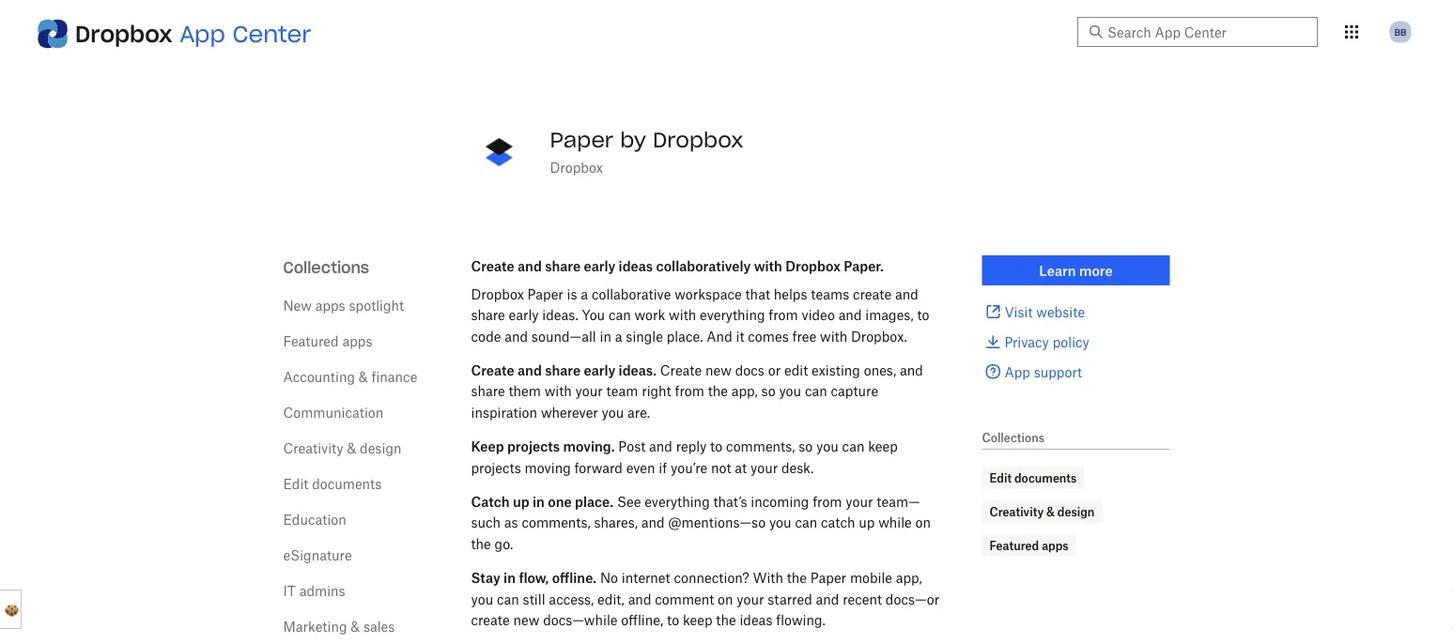 Task type: locate. For each thing, give the bounding box(es) containing it.
0 horizontal spatial featured apps
[[283, 333, 372, 349]]

so down or
[[762, 383, 776, 399]]

accounting
[[283, 369, 355, 385]]

0 horizontal spatial featured
[[283, 333, 339, 349]]

keep
[[471, 439, 504, 455]]

you down stay
[[471, 591, 493, 607]]

1 vertical spatial so
[[799, 439, 813, 455]]

share up the code at the left of page
[[471, 307, 505, 323]]

share inside dropbox paper is a collaborative workspace that helps teams create and share early ideas. you can work with everything from video and images, to code and sound—all in a single place. and it comes free with dropbox.
[[471, 307, 505, 323]]

1 horizontal spatial design
[[1058, 505, 1095, 519]]

1 horizontal spatial a
[[615, 328, 622, 344]]

in down 'you'
[[600, 328, 612, 344]]

the down 'connection?'
[[716, 612, 736, 628]]

with
[[753, 570, 784, 586]]

you down incoming
[[769, 515, 792, 531]]

moving.
[[563, 439, 615, 455]]

1 vertical spatial featured apps
[[990, 539, 1069, 553]]

everything inside see everything that's incoming from your team— such as comments, shares, and @mentions—so you can catch up while on the go.
[[645, 494, 710, 510]]

stay in flow, offline.
[[471, 570, 597, 586]]

if
[[659, 460, 667, 476]]

ideas down starred
[[740, 612, 773, 628]]

1 horizontal spatial on
[[916, 515, 931, 531]]

app, up docs—or
[[896, 570, 922, 586]]

0 vertical spatial ideas.
[[542, 307, 578, 323]]

and up them
[[518, 362, 542, 378]]

0 vertical spatial collections
[[283, 258, 369, 277]]

on down 'connection?'
[[718, 591, 733, 607]]

and right the code at the left of page
[[505, 328, 528, 344]]

0 vertical spatial design
[[360, 440, 402, 456]]

0 horizontal spatial up
[[513, 494, 529, 510]]

no
[[600, 570, 618, 586]]

share up is
[[545, 258, 581, 274]]

keep down the comment
[[683, 612, 713, 628]]

in left one
[[533, 494, 545, 510]]

1 horizontal spatial comments,
[[726, 439, 795, 455]]

1 horizontal spatial featured apps link
[[990, 536, 1069, 555]]

1 vertical spatial paper
[[528, 286, 564, 302]]

with down video
[[820, 328, 848, 344]]

0 horizontal spatial in
[[504, 570, 516, 586]]

1 horizontal spatial up
[[859, 515, 875, 531]]

your right at
[[751, 460, 778, 476]]

accounting & finance
[[283, 369, 417, 385]]

them
[[509, 383, 541, 399]]

edit documents link
[[990, 469, 1077, 488], [283, 476, 382, 492]]

keep
[[868, 439, 898, 455], [683, 612, 713, 628]]

1 vertical spatial app,
[[896, 570, 922, 586]]

edit for the rightmost edit documents link
[[990, 471, 1012, 485]]

your down 'with'
[[737, 591, 764, 607]]

everything up it
[[700, 307, 765, 323]]

access,
[[549, 591, 594, 607]]

app, inside create new docs or edit existing ones, and share them with your team right from the app, so you can capture inspiration wherever you are.
[[732, 383, 758, 399]]

from inside see everything that's incoming from your team— such as comments, shares, and @mentions—so you can catch up while on the go.
[[813, 494, 842, 510]]

keep up team—
[[868, 439, 898, 455]]

docs—or
[[886, 591, 940, 607]]

featured apps link
[[283, 333, 372, 349], [990, 536, 1069, 555]]

can down capture
[[842, 439, 865, 455]]

1 vertical spatial everything
[[645, 494, 710, 510]]

it
[[736, 328, 745, 344]]

1 horizontal spatial ideas.
[[619, 362, 657, 378]]

create up images,
[[853, 286, 892, 302]]

2 vertical spatial paper
[[811, 570, 847, 586]]

0 horizontal spatial comments,
[[522, 515, 591, 531]]

with down "create and share early ideas."
[[545, 383, 572, 399]]

paper.
[[844, 258, 884, 274]]

0 vertical spatial everything
[[700, 307, 765, 323]]

so up the desk. at the bottom of page
[[799, 439, 813, 455]]

1 vertical spatial up
[[859, 515, 875, 531]]

starred
[[768, 591, 812, 607]]

and down 'teams'
[[839, 307, 862, 323]]

create inside dropbox paper is a collaborative workspace that helps teams create and share early ideas. you can work with everything from video and images, to code and sound—all in a single place. and it comes free with dropbox.
[[853, 286, 892, 302]]

work
[[635, 307, 665, 323]]

so
[[762, 383, 776, 399], [799, 439, 813, 455]]

0 vertical spatial place.
[[667, 328, 703, 344]]

to inside dropbox paper is a collaborative workspace that helps teams create and share early ideas. you can work with everything from video and images, to code and sound—all in a single place. and it comes free with dropbox.
[[917, 307, 930, 323]]

paper up recent at right bottom
[[811, 570, 847, 586]]

collections up new apps spotlight link
[[283, 258, 369, 277]]

dropbox
[[75, 19, 173, 48], [653, 127, 744, 153], [550, 159, 603, 175], [786, 258, 841, 274], [471, 286, 524, 302]]

1 vertical spatial design
[[1058, 505, 1095, 519]]

0 horizontal spatial creativity & design
[[283, 440, 402, 456]]

and right shares, in the bottom left of the page
[[641, 515, 665, 531]]

1 horizontal spatial so
[[799, 439, 813, 455]]

create inside the no internet connection? with the paper mobile app, you can still access, edit, and comment on your starred and recent docs—or create new docs—while offline, to keep the ideas flowing.
[[471, 612, 510, 628]]

everything
[[700, 307, 765, 323], [645, 494, 710, 510]]

@mentions—so
[[668, 515, 766, 531]]

comments, inside see everything that's incoming from your team— such as comments, shares, and @mentions—so you can catch up while on the go.
[[522, 515, 591, 531]]

your up catch at the bottom right of the page
[[846, 494, 873, 510]]

on right the while
[[916, 515, 931, 531]]

app down the privacy
[[1005, 364, 1031, 380]]

1 horizontal spatial edit
[[990, 471, 1012, 485]]

ideas
[[619, 258, 653, 274], [740, 612, 773, 628]]

create inside create new docs or edit existing ones, and share them with your team right from the app, so you can capture inspiration wherever you are.
[[660, 362, 702, 378]]

existing
[[812, 362, 860, 378]]

0 vertical spatial app,
[[732, 383, 758, 399]]

1 horizontal spatial creativity
[[990, 505, 1044, 519]]

create and share early ideas.
[[471, 362, 657, 378]]

your inside see everything that's incoming from your team— such as comments, shares, and @mentions—so you can catch up while on the go.
[[846, 494, 873, 510]]

collections
[[283, 258, 369, 277], [982, 431, 1045, 445]]

catch
[[821, 515, 855, 531]]

even
[[626, 460, 655, 476]]

0 vertical spatial ideas
[[619, 258, 653, 274]]

as
[[504, 515, 518, 531]]

paper
[[550, 127, 614, 153], [528, 286, 564, 302], [811, 570, 847, 586]]

and inside post and reply to comments, so you can keep projects moving forward even if you're not at your desk.
[[649, 439, 673, 455]]

to right images,
[[917, 307, 930, 323]]

see everything that's incoming from your team— such as comments, shares, and @mentions—so you can catch up while on the go.
[[471, 494, 931, 552]]

can left still
[[497, 591, 519, 607]]

design for creativity & design link to the top
[[360, 440, 402, 456]]

desk.
[[782, 460, 814, 476]]

0 vertical spatial so
[[762, 383, 776, 399]]

0 vertical spatial keep
[[868, 439, 898, 455]]

new down still
[[513, 612, 540, 628]]

1 vertical spatial creativity
[[990, 505, 1044, 519]]

1 vertical spatial projects
[[471, 460, 521, 476]]

1 horizontal spatial from
[[769, 307, 798, 323]]

0 horizontal spatial keep
[[683, 612, 713, 628]]

can down "existing"
[[805, 383, 827, 399]]

&
[[359, 369, 368, 385], [347, 440, 356, 456], [1047, 505, 1055, 519], [351, 619, 360, 635]]

everything down you're
[[645, 494, 710, 510]]

app left center
[[180, 19, 225, 48]]

0 horizontal spatial edit
[[283, 476, 309, 492]]

up
[[513, 494, 529, 510], [859, 515, 875, 531]]

education
[[283, 512, 346, 528]]

comments, down one
[[522, 515, 591, 531]]

early for ideas
[[584, 258, 616, 274]]

0 vertical spatial on
[[916, 515, 931, 531]]

can inside create new docs or edit existing ones, and share them with your team right from the app, so you can capture inspiration wherever you are.
[[805, 383, 827, 399]]

0 vertical spatial new
[[706, 362, 732, 378]]

up up as
[[513, 494, 529, 510]]

new left docs
[[706, 362, 732, 378]]

create down the code at the left of page
[[471, 362, 515, 378]]

1 horizontal spatial app,
[[896, 570, 922, 586]]

education link
[[283, 512, 346, 528]]

docs
[[735, 362, 765, 378]]

creativity & design
[[283, 440, 402, 456], [990, 505, 1095, 519]]

1 vertical spatial a
[[615, 328, 622, 344]]

from
[[769, 307, 798, 323], [675, 383, 704, 399], [813, 494, 842, 510]]

1 horizontal spatial featured apps
[[990, 539, 1069, 553]]

app, inside the no internet connection? with the paper mobile app, you can still access, edit, and comment on your starred and recent docs—or create new docs—while offline, to keep the ideas flowing.
[[896, 570, 922, 586]]

0 horizontal spatial design
[[360, 440, 402, 456]]

design for bottom creativity & design link
[[1058, 505, 1095, 519]]

on inside see everything that's incoming from your team— such as comments, shares, and @mentions—so you can catch up while on the go.
[[916, 515, 931, 531]]

paper left is
[[528, 286, 564, 302]]

the inside see everything that's incoming from your team— such as comments, shares, and @mentions—so you can catch up while on the go.
[[471, 536, 491, 552]]

can inside see everything that's incoming from your team— such as comments, shares, and @mentions—so you can catch up while on the go.
[[795, 515, 818, 531]]

early up team on the bottom left
[[584, 362, 616, 378]]

place. left and
[[667, 328, 703, 344]]

paper by dropbox dropbox
[[550, 127, 744, 175]]

0 vertical spatial to
[[917, 307, 930, 323]]

the inside create new docs or edit existing ones, and share them with your team right from the app, so you can capture inspiration wherever you are.
[[708, 383, 728, 399]]

1 vertical spatial app
[[1005, 364, 1031, 380]]

from down helps
[[769, 307, 798, 323]]

0 horizontal spatial app,
[[732, 383, 758, 399]]

0 horizontal spatial creativity
[[283, 440, 344, 456]]

you're
[[671, 460, 708, 476]]

a left single
[[615, 328, 622, 344]]

and up the if
[[649, 439, 673, 455]]

place.
[[667, 328, 703, 344], [575, 494, 614, 510]]

place. inside dropbox paper is a collaborative workspace that helps teams create and share early ideas. you can work with everything from video and images, to code and sound—all in a single place. and it comes free with dropbox.
[[667, 328, 703, 344]]

edit
[[784, 362, 808, 378]]

edit for the left edit documents link
[[283, 476, 309, 492]]

1 vertical spatial create
[[471, 612, 510, 628]]

0 horizontal spatial so
[[762, 383, 776, 399]]

keep projects moving.
[[471, 439, 615, 455]]

and inside see everything that's incoming from your team— such as comments, shares, and @mentions—so you can catch up while on the go.
[[641, 515, 665, 531]]

connection?
[[674, 570, 750, 586]]

collections for apps
[[283, 258, 369, 277]]

offline.
[[552, 570, 597, 586]]

post and reply to comments, so you can keep projects moving forward even if you're not at your desk.
[[471, 439, 898, 476]]

finance
[[372, 369, 417, 385]]

0 horizontal spatial creativity & design link
[[283, 440, 402, 456]]

projects up moving
[[507, 439, 560, 455]]

1 vertical spatial comments,
[[522, 515, 591, 531]]

1 horizontal spatial place.
[[667, 328, 703, 344]]

0 vertical spatial from
[[769, 307, 798, 323]]

the down and
[[708, 383, 728, 399]]

2 vertical spatial early
[[584, 362, 616, 378]]

1 horizontal spatial keep
[[868, 439, 898, 455]]

0 vertical spatial apps
[[315, 297, 345, 313]]

your
[[576, 383, 603, 399], [751, 460, 778, 476], [846, 494, 873, 510], [737, 591, 764, 607]]

ideas. up sound—all
[[542, 307, 578, 323]]

1 vertical spatial featured
[[990, 539, 1039, 553]]

the down such
[[471, 536, 491, 552]]

2 vertical spatial to
[[667, 612, 679, 628]]

workspace
[[675, 286, 742, 302]]

comments, inside post and reply to comments, so you can keep projects moving forward even if you're not at your desk.
[[726, 439, 795, 455]]

projects down the keep
[[471, 460, 521, 476]]

create up the code at the left of page
[[471, 258, 515, 274]]

app inside 'link'
[[1005, 364, 1031, 380]]

place. up shares, in the bottom left of the page
[[575, 494, 614, 510]]

privacy policy
[[1005, 334, 1090, 350]]

edit,
[[598, 591, 625, 607]]

your inside create new docs or edit existing ones, and share them with your team right from the app, so you can capture inspiration wherever you are.
[[576, 383, 603, 399]]

0 vertical spatial in
[[600, 328, 612, 344]]

and right ones,
[[900, 362, 923, 378]]

ideas.
[[542, 307, 578, 323], [619, 362, 657, 378]]

create and share early ideas collaboratively with dropbox paper.
[[471, 258, 884, 274]]

0 vertical spatial creativity & design link
[[283, 440, 402, 456]]

paper left by
[[550, 127, 614, 153]]

can
[[609, 307, 631, 323], [805, 383, 827, 399], [842, 439, 865, 455], [795, 515, 818, 531], [497, 591, 519, 607]]

0 vertical spatial projects
[[507, 439, 560, 455]]

post
[[618, 439, 646, 455]]

early
[[584, 258, 616, 274], [509, 307, 539, 323], [584, 362, 616, 378]]

early for ideas.
[[584, 362, 616, 378]]

from right right
[[675, 383, 704, 399]]

early inside dropbox paper is a collaborative workspace that helps teams create and share early ideas. you can work with everything from video and images, to code and sound—all in a single place. and it comes free with dropbox.
[[509, 307, 539, 323]]

0 vertical spatial create
[[853, 286, 892, 302]]

1 horizontal spatial to
[[710, 439, 723, 455]]

collections down app support
[[982, 431, 1045, 445]]

early up collaborative
[[584, 258, 616, 274]]

up left the while
[[859, 515, 875, 531]]

0 horizontal spatial new
[[513, 612, 540, 628]]

keep inside the no internet connection? with the paper mobile app, you can still access, edit, and comment on your starred and recent docs—or create new docs—while offline, to keep the ideas flowing.
[[683, 612, 713, 628]]

0 vertical spatial featured apps link
[[283, 333, 372, 349]]

app, down docs
[[732, 383, 758, 399]]

can left catch at the bottom right of the page
[[795, 515, 818, 531]]

0 horizontal spatial place.
[[575, 494, 614, 510]]

early up sound—all
[[509, 307, 539, 323]]

from up catch at the bottom right of the page
[[813, 494, 842, 510]]

in right stay
[[504, 570, 516, 586]]

ideas up collaborative
[[619, 258, 653, 274]]

is
[[567, 286, 577, 302]]

1 vertical spatial on
[[718, 591, 733, 607]]

0 horizontal spatial a
[[581, 286, 588, 302]]

ideas. up team on the bottom left
[[619, 362, 657, 378]]

design
[[360, 440, 402, 456], [1058, 505, 1095, 519]]

to down the comment
[[667, 612, 679, 628]]

comments, up at
[[726, 439, 795, 455]]

to up "not"
[[710, 439, 723, 455]]

can down collaborative
[[609, 307, 631, 323]]

1 vertical spatial keep
[[683, 612, 713, 628]]

your up wherever
[[576, 383, 603, 399]]

a right is
[[581, 286, 588, 302]]

center
[[232, 19, 311, 48]]

from inside dropbox paper is a collaborative workspace that helps teams create and share early ideas. you can work with everything from video and images, to code and sound—all in a single place. and it comes free with dropbox.
[[769, 307, 798, 323]]

still
[[523, 591, 545, 607]]

flow,
[[519, 570, 549, 586]]

1 vertical spatial early
[[509, 307, 539, 323]]

2 horizontal spatial in
[[600, 328, 612, 344]]

team—
[[877, 494, 920, 510]]

1 horizontal spatial new
[[706, 362, 732, 378]]

share up inspiration
[[471, 383, 505, 399]]

so inside create new docs or edit existing ones, and share them with your team right from the app, so you can capture inspiration wherever you are.
[[762, 383, 776, 399]]

1 vertical spatial collections
[[982, 431, 1045, 445]]

creativity & design link
[[283, 440, 402, 456], [990, 503, 1095, 521]]

on
[[916, 515, 931, 531], [718, 591, 733, 607]]

0 vertical spatial comments,
[[726, 439, 795, 455]]

1 vertical spatial in
[[533, 494, 545, 510]]

create down stay
[[471, 612, 510, 628]]

0 horizontal spatial collections
[[283, 258, 369, 277]]

0 horizontal spatial on
[[718, 591, 733, 607]]

to inside the no internet connection? with the paper mobile app, you can still access, edit, and comment on your starred and recent docs—or create new docs—while offline, to keep the ideas flowing.
[[667, 612, 679, 628]]

up inside see everything that's incoming from your team— such as comments, shares, and @mentions—so you can catch up while on the go.
[[859, 515, 875, 531]]

0 vertical spatial early
[[584, 258, 616, 274]]

0 horizontal spatial app
[[180, 19, 225, 48]]

you inside the no internet connection? with the paper mobile app, you can still access, edit, and comment on your starred and recent docs—or create new docs—while offline, to keep the ideas flowing.
[[471, 591, 493, 607]]

in
[[600, 328, 612, 344], [533, 494, 545, 510], [504, 570, 516, 586]]

you down team on the bottom left
[[602, 404, 624, 420]]

catch
[[471, 494, 510, 510]]

app
[[180, 19, 225, 48], [1005, 364, 1031, 380]]

1 vertical spatial ideas
[[740, 612, 773, 628]]

1 vertical spatial from
[[675, 383, 704, 399]]

create for edit
[[660, 362, 702, 378]]

are.
[[628, 404, 650, 420]]

1 vertical spatial creativity & design
[[990, 505, 1095, 519]]

1 horizontal spatial ideas
[[740, 612, 773, 628]]

create up right
[[660, 362, 702, 378]]

documents
[[1015, 471, 1077, 485], [312, 476, 382, 492]]

1 horizontal spatial collections
[[982, 431, 1045, 445]]

you down capture
[[817, 439, 839, 455]]

1 horizontal spatial create
[[853, 286, 892, 302]]



Task type: describe. For each thing, give the bounding box(es) containing it.
visit website link
[[982, 301, 1170, 323]]

privacy policy link
[[982, 331, 1170, 353]]

catch up in one place.
[[471, 494, 614, 510]]

create for ideas.
[[471, 362, 515, 378]]

0 vertical spatial a
[[581, 286, 588, 302]]

and inside create new docs or edit existing ones, and share them with your team right from the app, so you can capture inspiration wherever you are.
[[900, 362, 923, 378]]

paper inside paper by dropbox dropbox
[[550, 127, 614, 153]]

it admins link
[[283, 583, 345, 599]]

bb
[[1395, 26, 1407, 38]]

0 horizontal spatial documents
[[312, 476, 382, 492]]

collaboratively
[[656, 258, 751, 274]]

new inside create new docs or edit existing ones, and share them with your team right from the app, so you can capture inspiration wherever you are.
[[706, 362, 732, 378]]

ones,
[[864, 362, 896, 378]]

1 horizontal spatial edit documents link
[[990, 469, 1077, 488]]

share inside create new docs or edit existing ones, and share them with your team right from the app, so you can capture inspiration wherever you are.
[[471, 383, 505, 399]]

privacy
[[1005, 334, 1049, 350]]

collaborative
[[592, 286, 671, 302]]

website
[[1037, 304, 1085, 320]]

you
[[582, 307, 605, 323]]

app support link
[[982, 361, 1170, 383]]

can inside the no internet connection? with the paper mobile app, you can still access, edit, and comment on your starred and recent docs—or create new docs—while offline, to keep the ideas flowing.
[[497, 591, 519, 607]]

0 vertical spatial featured
[[283, 333, 339, 349]]

marketing
[[283, 619, 347, 635]]

the up starred
[[787, 570, 807, 586]]

creativity & design for bottom creativity & design link
[[990, 505, 1095, 519]]

with right work
[[669, 307, 696, 323]]

and
[[707, 328, 733, 344]]

projects inside post and reply to comments, so you can keep projects moving forward even if you're not at your desk.
[[471, 460, 521, 476]]

everything inside dropbox paper is a collaborative workspace that helps teams create and share early ideas. you can work with everything from video and images, to code and sound—all in a single place. and it comes free with dropbox.
[[700, 307, 765, 323]]

sound—all
[[532, 328, 596, 344]]

can inside dropbox paper is a collaborative workspace that helps teams create and share early ideas. you can work with everything from video and images, to code and sound—all in a single place. and it comes free with dropbox.
[[609, 307, 631, 323]]

2 vertical spatial in
[[504, 570, 516, 586]]

0 horizontal spatial edit documents link
[[283, 476, 382, 492]]

1 vertical spatial featured apps link
[[990, 536, 1069, 555]]

images,
[[866, 307, 914, 323]]

dropbox app center
[[75, 19, 311, 48]]

internet
[[622, 570, 670, 586]]

more
[[1079, 263, 1113, 279]]

1 vertical spatial apps
[[342, 333, 372, 349]]

communication
[[283, 404, 384, 420]]

learn more
[[1039, 263, 1113, 279]]

it
[[283, 583, 296, 599]]

and up sound—all
[[518, 258, 542, 274]]

1 horizontal spatial featured
[[990, 539, 1039, 553]]

new inside the no internet connection? with the paper mobile app, you can still access, edit, and comment on your starred and recent docs—or create new docs—while offline, to keep the ideas flowing.
[[513, 612, 540, 628]]

at
[[735, 460, 747, 476]]

marketing & sales link
[[283, 619, 395, 635]]

while
[[879, 515, 912, 531]]

0 vertical spatial featured apps
[[283, 333, 372, 349]]

and up "offline,"
[[628, 591, 651, 607]]

0 vertical spatial up
[[513, 494, 529, 510]]

mobile
[[850, 570, 893, 586]]

teams
[[811, 286, 849, 302]]

bb button
[[1386, 17, 1416, 47]]

visit website
[[1005, 304, 1085, 320]]

create new docs or edit existing ones, and share them with your team right from the app, so you can capture inspiration wherever you are.
[[471, 362, 923, 420]]

stay
[[471, 570, 500, 586]]

paper inside the no internet connection? with the paper mobile app, you can still access, edit, and comment on your starred and recent docs—or create new docs—while offline, to keep the ideas flowing.
[[811, 570, 847, 586]]

create for ideas
[[471, 258, 515, 274]]

incoming
[[751, 494, 809, 510]]

can inside post and reply to comments, so you can keep projects moving forward even if you're not at your desk.
[[842, 439, 865, 455]]

by
[[620, 127, 646, 153]]

ideas inside the no internet connection? with the paper mobile app, you can still access, edit, and comment on your starred and recent docs—or create new docs—while offline, to keep the ideas flowing.
[[740, 612, 773, 628]]

and up images,
[[895, 286, 919, 302]]

your inside post and reply to comments, so you can keep projects moving forward even if you're not at your desk.
[[751, 460, 778, 476]]

see
[[617, 494, 641, 510]]

sales
[[364, 619, 395, 635]]

offline,
[[621, 612, 663, 628]]

1 vertical spatial creativity & design link
[[990, 503, 1095, 521]]

1 vertical spatial place.
[[575, 494, 614, 510]]

dropbox inside dropbox paper is a collaborative workspace that helps teams create and share early ideas. you can work with everything from video and images, to code and sound—all in a single place. and it comes free with dropbox.
[[471, 286, 524, 302]]

admins
[[299, 583, 345, 599]]

accounting & finance link
[[283, 369, 417, 385]]

ideas. inside dropbox paper is a collaborative workspace that helps teams create and share early ideas. you can work with everything from video and images, to code and sound—all in a single place. and it comes free with dropbox.
[[542, 307, 578, 323]]

not
[[711, 460, 731, 476]]

app support
[[1005, 364, 1082, 380]]

single
[[626, 328, 663, 344]]

dropbox paper is a collaborative workspace that helps teams create and share early ideas. you can work with everything from video and images, to code and sound—all in a single place. and it comes free with dropbox.
[[471, 286, 930, 344]]

such
[[471, 515, 501, 531]]

policy
[[1053, 334, 1090, 350]]

spotlight
[[349, 297, 404, 313]]

share down sound—all
[[545, 362, 581, 378]]

esignature
[[283, 547, 352, 563]]

learn
[[1039, 263, 1076, 279]]

collections for documents
[[982, 431, 1045, 445]]

keep inside post and reply to comments, so you can keep projects moving forward even if you're not at your desk.
[[868, 439, 898, 455]]

dropbox.
[[851, 328, 907, 344]]

reply
[[676, 439, 707, 455]]

or
[[768, 362, 781, 378]]

0 horizontal spatial edit documents
[[283, 476, 382, 492]]

visit
[[1005, 304, 1033, 320]]

comes
[[748, 328, 789, 344]]

wherever
[[541, 404, 598, 420]]

your inside the no internet connection? with the paper mobile app, you can still access, edit, and comment on your starred and recent docs—or create new docs—while offline, to keep the ideas flowing.
[[737, 591, 764, 607]]

on inside the no internet connection? with the paper mobile app, you can still access, edit, and comment on your starred and recent docs—or create new docs—while offline, to keep the ideas flowing.
[[718, 591, 733, 607]]

you inside post and reply to comments, so you can keep projects moving forward even if you're not at your desk.
[[817, 439, 839, 455]]

1 horizontal spatial documents
[[1015, 471, 1077, 485]]

0 vertical spatial app
[[180, 19, 225, 48]]

you down edit
[[779, 383, 801, 399]]

paper inside dropbox paper is a collaborative workspace that helps teams create and share early ideas. you can work with everything from video and images, to code and sound—all in a single place. and it comes free with dropbox.
[[528, 286, 564, 302]]

1 vertical spatial ideas.
[[619, 362, 657, 378]]

it admins
[[283, 583, 345, 599]]

moving
[[525, 460, 571, 476]]

no internet connection? with the paper mobile app, you can still access, edit, and comment on your starred and recent docs—or create new docs—while offline, to keep the ideas flowing.
[[471, 570, 940, 628]]

you inside see everything that's incoming from your team— such as comments, shares, and @mentions—so you can catch up while on the go.
[[769, 515, 792, 531]]

with up that
[[754, 258, 782, 274]]

marketing & sales
[[283, 619, 395, 635]]

inspiration
[[471, 404, 537, 420]]

1 horizontal spatial edit documents
[[990, 471, 1077, 485]]

new
[[283, 297, 312, 313]]

creativity & design for creativity & design link to the top
[[283, 440, 402, 456]]

communication link
[[283, 404, 384, 420]]

free
[[792, 328, 817, 344]]

new apps spotlight link
[[283, 297, 404, 313]]

forward
[[574, 460, 623, 476]]

Search App Center text field
[[1108, 22, 1307, 42]]

0 horizontal spatial featured apps link
[[283, 333, 372, 349]]

docs—while
[[543, 612, 618, 628]]

and up flowing.
[[816, 591, 839, 607]]

go.
[[495, 536, 513, 552]]

to inside post and reply to comments, so you can keep projects moving forward even if you're not at your desk.
[[710, 439, 723, 455]]

video
[[802, 307, 835, 323]]

code
[[471, 328, 501, 344]]

with inside create new docs or edit existing ones, and share them with your team right from the app, so you can capture inspiration wherever you are.
[[545, 383, 572, 399]]

shares,
[[594, 515, 638, 531]]

so inside post and reply to comments, so you can keep projects moving forward even if you're not at your desk.
[[799, 439, 813, 455]]

2 vertical spatial apps
[[1042, 539, 1069, 553]]

in inside dropbox paper is a collaborative workspace that helps teams create and share early ideas. you can work with everything from video and images, to code and sound—all in a single place. and it comes free with dropbox.
[[600, 328, 612, 344]]

recent
[[843, 591, 882, 607]]

right
[[642, 383, 671, 399]]

helps
[[774, 286, 808, 302]]

flowing.
[[776, 612, 826, 628]]

1 horizontal spatial in
[[533, 494, 545, 510]]

from inside create new docs or edit existing ones, and share them with your team right from the app, so you can capture inspiration wherever you are.
[[675, 383, 704, 399]]

0 vertical spatial creativity
[[283, 440, 344, 456]]



Task type: vqa. For each thing, say whether or not it's contained in the screenshot.
moving.
yes



